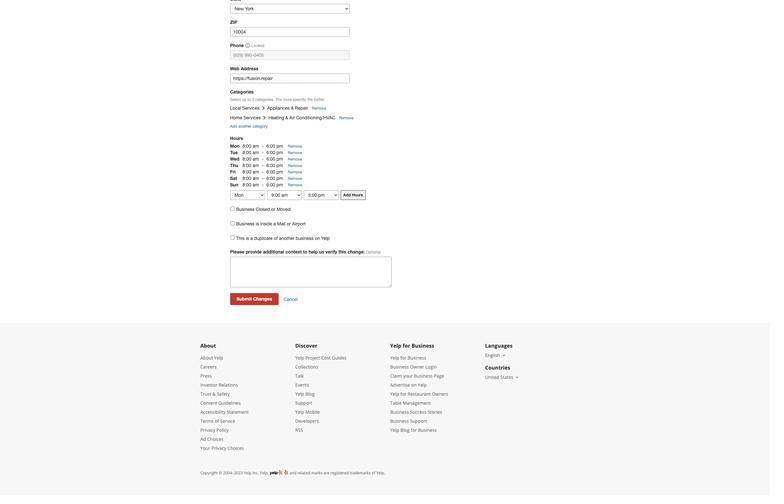 Task type: locate. For each thing, give the bounding box(es) containing it.
of up privacy policy 'link'
[[215, 419, 219, 425]]

8:00
[[243, 144, 251, 149], [243, 150, 251, 155], [243, 157, 251, 162], [243, 163, 251, 168], [243, 170, 251, 175], [243, 176, 251, 181], [243, 182, 251, 188]]

3 6:00 from the top
[[266, 157, 275, 162]]

0 vertical spatial services
[[242, 106, 260, 111]]

ad
[[200, 437, 206, 443]]

0 horizontal spatial hours
[[230, 136, 243, 141]]

conditioning/hvac
[[296, 115, 335, 120]]

about inside about yelp careers press investor relations trust & safety content guidelines accessibility statement terms of service privacy policy ad choices your privacy choices
[[200, 355, 213, 361]]

add for add another category
[[230, 124, 237, 129]]

This is a duplicate of another business on Yelp checkbox
[[230, 236, 235, 240]]

blog up support link
[[305, 391, 315, 398]]

0 horizontal spatial of
[[215, 419, 219, 425]]

None checkbox
[[230, 207, 235, 211]]

1 vertical spatial a
[[250, 236, 253, 241]]

1 vertical spatial is
[[246, 236, 249, 241]]

of left yelp.
[[372, 471, 375, 476]]

services down 3
[[242, 106, 260, 111]]

owner
[[410, 364, 424, 370]]

yelp
[[321, 236, 330, 241], [390, 343, 401, 350], [214, 355, 223, 361], [295, 355, 304, 361], [390, 355, 399, 361], [418, 382, 427, 389], [295, 391, 304, 398], [390, 391, 399, 398], [295, 410, 304, 416], [390, 428, 399, 434], [244, 471, 252, 476]]

5 - from the top
[[262, 170, 264, 175]]

remove link for thu
[[288, 164, 302, 168]]

6:00 for thu
[[266, 163, 275, 168]]

yelp project cost guides collections talk events yelp blog support yelp mobile developers rss
[[295, 355, 347, 434]]

1 horizontal spatial on
[[411, 382, 417, 389]]

privacy
[[200, 428, 215, 434], [211, 446, 226, 452]]

on down claim your business page 'link'
[[411, 382, 417, 389]]

0 vertical spatial about
[[200, 343, 216, 350]]

to left help
[[303, 249, 307, 255]]

1 - from the top
[[262, 144, 264, 149]]

1 horizontal spatial is
[[256, 221, 259, 227]]

select
[[230, 98, 241, 102]]

1 8:00 am - 6:00 pm from the top
[[243, 150, 283, 155]]

yelp for restaurant owners link
[[390, 391, 448, 398]]

english
[[485, 353, 500, 359]]

yelp for business
[[390, 343, 434, 350]]

1 horizontal spatial a
[[273, 221, 276, 227]]

support down yelp blog link
[[295, 401, 312, 407]]

zip
[[230, 19, 237, 25]]

categories.
[[255, 98, 274, 102]]

terms of service link
[[200, 419, 235, 425]]

2 vertical spatial &
[[212, 391, 216, 398]]

6:00
[[266, 144, 275, 149], [266, 150, 275, 155], [266, 157, 275, 162], [266, 163, 275, 168], [266, 170, 275, 175], [266, 176, 275, 181], [266, 182, 275, 188]]

business support link
[[390, 419, 427, 425]]

support
[[295, 401, 312, 407], [410, 419, 427, 425]]

air
[[289, 115, 295, 120]]

5 8:00 am - 6:00 pm from the top
[[243, 182, 283, 188]]

3 8:00 am - 6:00 pm from the top
[[243, 170, 283, 175]]

1 vertical spatial &
[[285, 115, 288, 120]]

8:00 am - 6:00 pm
[[243, 150, 283, 155], [243, 163, 283, 168], [243, 170, 283, 175], [243, 176, 283, 181], [243, 182, 283, 188]]

8:00 for sun
[[243, 182, 251, 188]]

8:00 right wed on the top left of page
[[243, 157, 251, 162]]

choices down policy
[[228, 446, 244, 452]]

2 about from the top
[[200, 355, 213, 361]]

0 vertical spatial hours
[[230, 136, 243, 141]]

project
[[305, 355, 320, 361]]

1 vertical spatial add
[[343, 193, 351, 198]]

for up yelp for business 'link'
[[403, 343, 410, 350]]

yelp down support link
[[295, 410, 304, 416]]

select up to 3 categories. the more specific the better.
[[230, 98, 325, 102]]

yelp burst image
[[284, 470, 289, 476]]

6:00 for tue
[[266, 150, 275, 155]]

add
[[230, 124, 237, 129], [343, 193, 351, 198]]

0 vertical spatial support
[[295, 401, 312, 407]]

0 horizontal spatial &
[[212, 391, 216, 398]]

of
[[274, 236, 278, 241], [215, 419, 219, 425], [372, 471, 375, 476]]

advertise on yelp link
[[390, 382, 427, 389]]

pm for fri
[[276, 170, 283, 175]]

business up yelp for business 'link'
[[412, 343, 434, 350]]

mon
[[230, 143, 240, 149]]

1 horizontal spatial to
[[303, 249, 307, 255]]

business
[[296, 236, 314, 241]]

4 8:00 from the top
[[243, 163, 251, 168]]

0 vertical spatial of
[[274, 236, 278, 241]]

4 am from the top
[[253, 163, 259, 168]]

4 8:00 am - 6:00 pm from the top
[[243, 176, 283, 181]]

add inside add another category link
[[230, 124, 237, 129]]

8:00 right sun
[[243, 182, 251, 188]]

accessibility statement link
[[200, 410, 249, 416]]

& left air
[[285, 115, 288, 120]]

address
[[241, 66, 258, 71]]

business owner login link
[[390, 364, 437, 370]]

1 8:00 from the top
[[243, 144, 251, 149]]

6:00 for fri
[[266, 170, 275, 175]]

heating
[[268, 115, 284, 120]]

2 am from the top
[[253, 150, 259, 155]]

your
[[403, 373, 413, 380]]

6 - from the top
[[262, 176, 264, 181]]

0 horizontal spatial support
[[295, 401, 312, 407]]

claim
[[390, 373, 402, 380]]

4 - from the top
[[262, 163, 264, 168]]

6 8:00 from the top
[[243, 176, 251, 181]]

0 vertical spatial add
[[230, 124, 237, 129]]

or right mall
[[287, 221, 291, 227]]

developers link
[[295, 419, 319, 425]]

web
[[230, 66, 239, 71]]

1 vertical spatial hours
[[352, 193, 363, 198]]

business up claim
[[390, 364, 409, 370]]

another inside add another category link
[[238, 124, 251, 129]]

& right trust
[[212, 391, 216, 398]]

0 horizontal spatial or
[[271, 207, 275, 212]]

7 8:00 from the top
[[243, 182, 251, 188]]

on inside the yelp for business business owner login claim your business page advertise on yelp yelp for restaurant owners table management business success stories business support yelp blog for business
[[411, 382, 417, 389]]

blog down business support link
[[400, 428, 410, 434]]

table management link
[[390, 401, 431, 407]]

- inside mon 8:00 am - 6:00 pm
[[262, 144, 264, 149]]

7 - from the top
[[262, 182, 264, 188]]

0 vertical spatial privacy
[[200, 428, 215, 434]]

privacy down ad choices link at the left of the page
[[211, 446, 226, 452]]

talk
[[295, 373, 304, 380]]

another up the context
[[279, 236, 294, 241]]

1 horizontal spatial support
[[410, 419, 427, 425]]

another down home services
[[238, 124, 251, 129]]

change:
[[348, 249, 365, 255]]

& left repair
[[291, 106, 294, 111]]

changes
[[253, 297, 272, 302]]

2 8:00 am - 6:00 pm from the top
[[243, 163, 283, 168]]

1 vertical spatial of
[[215, 419, 219, 425]]

0 vertical spatial another
[[238, 124, 251, 129]]

add hours button
[[341, 191, 366, 200]]

for down business support link
[[411, 428, 417, 434]]

5 am from the top
[[253, 170, 259, 175]]

0 horizontal spatial is
[[246, 236, 249, 241]]

on right business
[[315, 236, 320, 241]]

better.
[[314, 98, 325, 102]]

privacy policy link
[[200, 428, 229, 434]]

am for sat
[[253, 176, 259, 181]]

yelp logo image
[[270, 470, 282, 476]]

6:00 for sat
[[266, 176, 275, 181]]

airport
[[292, 221, 306, 227]]

- for fri
[[262, 170, 264, 175]]

rss link
[[295, 428, 303, 434]]

yelp left inc.
[[244, 471, 252, 476]]

owners
[[432, 391, 448, 398]]

8:00 am - 6:00 pm for thu
[[243, 163, 283, 168]]

policy
[[216, 428, 229, 434]]

trust
[[200, 391, 211, 398]]

yelp blog for business link
[[390, 428, 437, 434]]

7 am from the top
[[253, 182, 259, 188]]

8:00 am - 6:00 pm for sun
[[243, 182, 283, 188]]

appliances
[[267, 106, 290, 111]]

or left "moved"
[[271, 207, 275, 212]]

8:00 am - 6:00 pm for fri
[[243, 170, 283, 175]]

5 8:00 from the top
[[243, 170, 251, 175]]

- for sat
[[262, 176, 264, 181]]

1 horizontal spatial add
[[343, 193, 351, 198]]

is for this
[[246, 236, 249, 241]]

cancel link
[[284, 297, 298, 303]]

about for about yelp careers press investor relations trust & safety content guidelines accessibility statement terms of service privacy policy ad choices your privacy choices
[[200, 355, 213, 361]]

3 am from the top
[[253, 157, 259, 162]]

3 - from the top
[[262, 157, 264, 162]]

1 horizontal spatial another
[[279, 236, 294, 241]]

thu
[[230, 163, 238, 168]]

registered
[[330, 471, 349, 476]]

6:00 for sun
[[266, 182, 275, 188]]

1 vertical spatial on
[[411, 382, 417, 389]]

1 pm from the top
[[276, 144, 283, 149]]

mall
[[277, 221, 286, 227]]

1 vertical spatial blog
[[400, 428, 410, 434]]

up
[[242, 98, 246, 102]]

business down stories
[[418, 428, 437, 434]]

pm for sun
[[276, 182, 283, 188]]

content
[[200, 401, 217, 407]]

choices down privacy policy 'link'
[[207, 437, 224, 443]]

a right this
[[250, 236, 253, 241]]

3
[[252, 98, 254, 102]]

0 horizontal spatial another
[[238, 124, 251, 129]]

services
[[242, 106, 260, 111], [243, 115, 261, 120]]

business down 'owner'
[[414, 373, 433, 380]]

2 pm from the top
[[276, 150, 283, 155]]

8:00 right fri
[[243, 170, 251, 175]]

8:00 inside 'wed 8:00 am - 6:00 pm'
[[243, 157, 251, 162]]

0 vertical spatial choices
[[207, 437, 224, 443]]

blog inside yelp project cost guides collections talk events yelp blog support yelp mobile developers rss
[[305, 391, 315, 398]]

0 vertical spatial &
[[291, 106, 294, 111]]

7 pm from the top
[[276, 182, 283, 188]]

page
[[434, 373, 444, 380]]

8:00 for thu
[[243, 163, 251, 168]]

add inside add hours button
[[343, 193, 351, 198]]

1 vertical spatial support
[[410, 419, 427, 425]]

yelp mobile link
[[295, 410, 320, 416]]

1 horizontal spatial &
[[285, 115, 288, 120]]

privacy down terms
[[200, 428, 215, 434]]

copyright © 2004–2023 yelp inc. yelp,
[[200, 471, 269, 476]]

0 horizontal spatial add
[[230, 124, 237, 129]]

mon 8:00 am - 6:00 pm
[[230, 143, 283, 149]]

mobile
[[305, 410, 320, 416]]

None checkbox
[[230, 221, 235, 226]]

is left inside
[[256, 221, 259, 227]]

3 pm from the top
[[276, 157, 283, 162]]

business up 'owner'
[[408, 355, 426, 361]]

0 vertical spatial to
[[248, 98, 251, 102]]

0 horizontal spatial a
[[250, 236, 253, 241]]

1 vertical spatial services
[[243, 115, 261, 120]]

am for thu
[[253, 163, 259, 168]]

about up about yelp link
[[200, 343, 216, 350]]

is
[[256, 221, 259, 227], [246, 236, 249, 241]]

2 8:00 from the top
[[243, 150, 251, 155]]

countries
[[485, 365, 510, 372]]

1 am from the top
[[253, 144, 259, 149]]

inside
[[260, 221, 272, 227]]

8:00 right mon
[[243, 144, 251, 149]]

0 vertical spatial on
[[315, 236, 320, 241]]

support inside the yelp for business business owner login claim your business page advertise on yelp yelp for restaurant owners table management business success stories business support yelp blog for business
[[410, 419, 427, 425]]

to left 3
[[248, 98, 251, 102]]

1 vertical spatial to
[[303, 249, 307, 255]]

4 pm from the top
[[276, 163, 283, 168]]

1 horizontal spatial or
[[287, 221, 291, 227]]

0 vertical spatial blog
[[305, 391, 315, 398]]

categories
[[230, 89, 254, 95]]

business
[[236, 207, 255, 212], [236, 221, 255, 227], [412, 343, 434, 350], [408, 355, 426, 361], [390, 364, 409, 370], [414, 373, 433, 380], [390, 410, 409, 416], [390, 419, 409, 425], [418, 428, 437, 434]]

am inside mon 8:00 am - 6:00 pm
[[253, 144, 259, 149]]

5 pm from the top
[[276, 170, 283, 175]]

add hours
[[343, 193, 363, 198]]

- for tue
[[262, 150, 264, 155]]

2 horizontal spatial of
[[372, 471, 375, 476]]

yelp up careers link
[[214, 355, 223, 361]]

2 - from the top
[[262, 150, 264, 155]]

8:00 down 'wed 8:00 am - 6:00 pm'
[[243, 163, 251, 168]]

3 8:00 from the top
[[243, 157, 251, 162]]

6 pm from the top
[[276, 176, 283, 181]]

None text field
[[230, 50, 350, 60]]

business up this
[[236, 221, 255, 227]]

a left mall
[[273, 221, 276, 227]]

english button
[[485, 353, 507, 359]]

your privacy choices link
[[200, 446, 244, 452]]

remove for sun
[[288, 183, 302, 188]]

is right this
[[246, 236, 249, 241]]

is for business
[[256, 221, 259, 227]]

of right duplicate
[[274, 236, 278, 241]]

on
[[315, 236, 320, 241], [411, 382, 417, 389]]

5 6:00 from the top
[[266, 170, 275, 175]]

2 6:00 from the top
[[266, 150, 275, 155]]

0 vertical spatial is
[[256, 221, 259, 227]]

provide
[[246, 249, 262, 255]]

8:00 for fri
[[243, 170, 251, 175]]

1 horizontal spatial hours
[[352, 193, 363, 198]]

am for fri
[[253, 170, 259, 175]]

6 6:00 from the top
[[266, 176, 275, 181]]

4 6:00 from the top
[[266, 163, 275, 168]]

1 horizontal spatial blog
[[400, 428, 410, 434]]

0 vertical spatial or
[[271, 207, 275, 212]]

services up the add another category
[[243, 115, 261, 120]]

about up "careers"
[[200, 355, 213, 361]]

1 6:00 from the top
[[266, 144, 275, 149]]

remove for wed
[[288, 157, 302, 162]]

2 horizontal spatial &
[[291, 106, 294, 111]]

0 horizontal spatial blog
[[305, 391, 315, 398]]

business left closed
[[236, 207, 255, 212]]

remove link for sun
[[288, 183, 302, 188]]

duplicate
[[254, 236, 273, 241]]

stories
[[428, 410, 442, 416]]

investor relations link
[[200, 382, 238, 389]]

8:00 up 'wed 8:00 am - 6:00 pm'
[[243, 150, 251, 155]]

6 am from the top
[[253, 176, 259, 181]]

1 vertical spatial about
[[200, 355, 213, 361]]

the
[[307, 98, 313, 102]]

1 vertical spatial choices
[[228, 446, 244, 452]]

help
[[309, 249, 318, 255]]

support down success
[[410, 419, 427, 425]]

to
[[248, 98, 251, 102], [303, 249, 307, 255]]

-
[[262, 144, 264, 149], [262, 150, 264, 155], [262, 157, 264, 162], [262, 163, 264, 168], [262, 170, 264, 175], [262, 176, 264, 181], [262, 182, 264, 188]]

8:00 right sat
[[243, 176, 251, 181]]

pm for thu
[[276, 163, 283, 168]]

7 6:00 from the top
[[266, 182, 275, 188]]

remove for thu
[[288, 164, 302, 168]]

1 about from the top
[[200, 343, 216, 350]]



Task type: vqa. For each thing, say whether or not it's contained in the screenshot.
the is corresponding to This
yes



Task type: describe. For each thing, give the bounding box(es) containing it.
8:00 for tue
[[243, 150, 251, 155]]

remove link for fri
[[288, 170, 302, 175]]

local
[[230, 106, 241, 111]]

about yelp careers press investor relations trust & safety content guidelines accessibility statement terms of service privacy policy ad choices your privacy choices
[[200, 355, 249, 452]]

pm inside mon 8:00 am - 6:00 pm
[[276, 144, 283, 149]]

remove link for tue
[[288, 151, 302, 155]]

safety
[[217, 391, 230, 398]]

Web Address text field
[[230, 74, 350, 83]]

careers
[[200, 364, 217, 370]]

success
[[410, 410, 426, 416]]

1 vertical spatial another
[[279, 236, 294, 241]]

©
[[219, 471, 222, 476]]

ad choices link
[[200, 437, 224, 443]]

yelp project cost guides link
[[295, 355, 347, 361]]

guidelines
[[218, 401, 241, 407]]

business up yelp blog for business link at bottom right
[[390, 419, 409, 425]]

business is inside a mall or airport
[[236, 221, 306, 227]]

1 vertical spatial privacy
[[211, 446, 226, 452]]

inc.
[[253, 471, 259, 476]]

yelp up table
[[390, 391, 399, 398]]

remove link for sat
[[288, 177, 302, 181]]

yelp up us
[[321, 236, 330, 241]]

related
[[298, 471, 310, 476]]

,
[[282, 471, 284, 476]]

- for sun
[[262, 182, 264, 188]]

languages
[[485, 343, 513, 350]]

add another category link
[[230, 124, 540, 130]]

yelp down the events
[[295, 391, 304, 398]]

developers
[[295, 419, 319, 425]]

table
[[390, 401, 402, 407]]

this is a duplicate of another business on yelp
[[236, 236, 330, 241]]

yelp up claim
[[390, 355, 399, 361]]

remove link for mon
[[288, 144, 302, 149]]

& for appliances
[[291, 106, 294, 111]]

pm inside 'wed 8:00 am - 6:00 pm'
[[276, 157, 283, 162]]

submit changes
[[237, 297, 272, 302]]

16 chevron down v2 image
[[515, 375, 520, 380]]

statement
[[227, 410, 249, 416]]

wed 8:00 am - 6:00 pm
[[230, 156, 283, 162]]

& for heating
[[285, 115, 288, 120]]

am inside 'wed 8:00 am - 6:00 pm'
[[253, 157, 259, 162]]

advertise
[[390, 382, 410, 389]]

about for about
[[200, 343, 216, 350]]

service
[[220, 419, 235, 425]]

remove for fri
[[288, 170, 302, 175]]

yelp blog link
[[295, 391, 315, 398]]

category
[[253, 124, 268, 129]]

16 chevron down v2 image
[[501, 353, 507, 358]]

6:00 inside 'wed 8:00 am - 6:00 pm'
[[266, 157, 275, 162]]

6:00 inside mon 8:00 am - 6:00 pm
[[266, 144, 275, 149]]

for up business owner login link
[[400, 355, 407, 361]]

0 vertical spatial a
[[273, 221, 276, 227]]

verify
[[325, 249, 337, 255]]

management
[[403, 401, 431, 407]]

2004–2023
[[223, 471, 243, 476]]

yelp inside about yelp careers press investor relations trust & safety content guidelines accessibility statement terms of service privacy policy ad choices your privacy choices
[[214, 355, 223, 361]]

and related marks are registered trademarks of yelp.
[[289, 471, 385, 476]]

8:00 am - 6:00 pm for sat
[[243, 176, 283, 181]]

business closed or moved
[[236, 207, 291, 212]]

0 horizontal spatial to
[[248, 98, 251, 102]]

yelp,
[[260, 471, 269, 476]]

yelp up yelp for business 'link'
[[390, 343, 401, 350]]

yelp for business business owner login claim your business page advertise on yelp yelp for restaurant owners table management business success stories business support yelp blog for business
[[390, 355, 448, 434]]

about yelp link
[[200, 355, 223, 361]]

& inside about yelp careers press investor relations trust & safety content guidelines accessibility statement terms of service privacy policy ad choices your privacy choices
[[212, 391, 216, 398]]

0 horizontal spatial choices
[[207, 437, 224, 443]]

ZIP text field
[[230, 27, 350, 37]]

- for thu
[[262, 163, 264, 168]]

investor
[[200, 382, 218, 389]]

press link
[[200, 373, 212, 380]]

web address
[[230, 66, 258, 71]]

- inside 'wed 8:00 am - 6:00 pm'
[[262, 157, 264, 162]]

additional
[[263, 249, 284, 255]]

and
[[290, 471, 297, 476]]

copyright
[[200, 471, 218, 476]]

optional
[[366, 250, 381, 255]]

collections link
[[295, 364, 318, 370]]

services for local services
[[242, 106, 260, 111]]

united states
[[485, 375, 513, 381]]

your
[[200, 446, 210, 452]]

context
[[286, 249, 302, 255]]

of inside about yelp careers press investor relations trust & safety content guidelines accessibility statement terms of service privacy policy ad choices your privacy choices
[[215, 419, 219, 425]]

8:00 for sat
[[243, 176, 251, 181]]

trademarks
[[350, 471, 371, 476]]

discover
[[295, 343, 317, 350]]

home services
[[230, 115, 261, 120]]

phone
[[230, 43, 244, 48]]

am for sun
[[253, 182, 259, 188]]

remove link for wed
[[288, 157, 302, 162]]

relations
[[219, 382, 238, 389]]

services for home services
[[243, 115, 261, 120]]

2 vertical spatial of
[[372, 471, 375, 476]]

1 vertical spatial or
[[287, 221, 291, 227]]

us
[[319, 249, 324, 255]]

specific
[[293, 98, 306, 102]]

tue
[[230, 150, 238, 155]]

this
[[236, 236, 245, 241]]

submit changes button
[[230, 294, 279, 306]]

yelp.
[[376, 471, 385, 476]]

wed
[[230, 156, 239, 162]]

marks
[[311, 471, 323, 476]]

pm for sat
[[276, 176, 283, 181]]

0 horizontal spatial on
[[315, 236, 320, 241]]

this
[[338, 249, 346, 255]]

cost
[[321, 355, 331, 361]]

heating & air conditioning/hvac
[[268, 115, 335, 120]]

8:00 inside mon 8:00 am - 6:00 pm
[[243, 144, 251, 149]]

sun
[[230, 182, 238, 188]]

business down table
[[390, 410, 409, 416]]

add for add hours
[[343, 193, 351, 198]]

closed
[[256, 207, 270, 212]]

am for tue
[[253, 150, 259, 155]]

pm for tue
[[276, 150, 283, 155]]

remove for mon
[[288, 144, 302, 149]]

careers link
[[200, 364, 217, 370]]

Please provide additional context to help us verify this change: text field
[[230, 257, 392, 288]]

1 horizontal spatial of
[[274, 236, 278, 241]]

yelp up yelp for restaurant owners link
[[418, 382, 427, 389]]

for down advertise
[[400, 391, 407, 398]]

claim your business page link
[[390, 373, 444, 380]]

support inside yelp project cost guides collections talk events yelp blog support yelp mobile developers rss
[[295, 401, 312, 407]]

collections
[[295, 364, 318, 370]]

are
[[324, 471, 329, 476]]

1 horizontal spatial choices
[[228, 446, 244, 452]]

locked
[[252, 44, 264, 48]]

8:00 am - 6:00 pm for tue
[[243, 150, 283, 155]]

yelp up collections
[[295, 355, 304, 361]]

united
[[485, 375, 499, 381]]

hours inside button
[[352, 193, 363, 198]]

remove for tue
[[288, 151, 302, 155]]

guides
[[332, 355, 347, 361]]

remove for sat
[[288, 177, 302, 181]]

blog inside the yelp for business business owner login claim your business page advertise on yelp yelp for restaurant owners table management business success stories business support yelp blog for business
[[400, 428, 410, 434]]

repair
[[295, 106, 308, 111]]

appliances & repair
[[267, 106, 308, 111]]

terms
[[200, 419, 214, 425]]

yelp down business support link
[[390, 428, 399, 434]]

content guidelines link
[[200, 401, 241, 407]]

accessibility
[[200, 410, 226, 416]]



